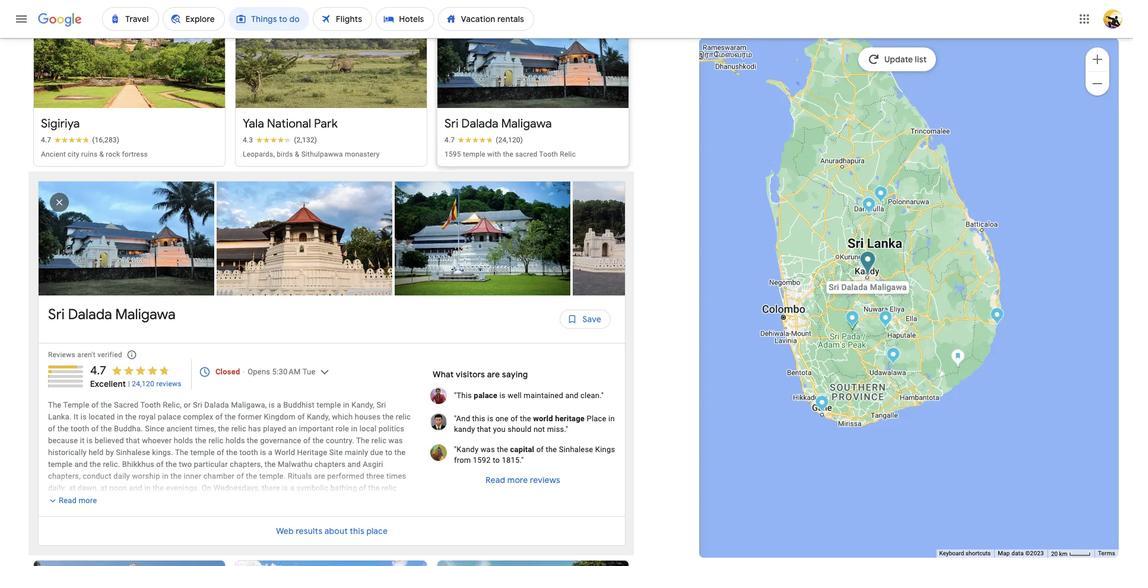 Task type: describe. For each thing, give the bounding box(es) containing it.
that inside the temple of the sacred tooth relic, or sri dalada maligawa, is a buddhist temple in kandy, sri lanka. it is located in the royal palace complex of the former kingdom of kandy, which houses the relic of the tooth of the buddha. since ancient times, the relic has played an important role in local politics because it is believed that whoever holds the relic holds the governance of the country. the relic was historically held by sinhalese kings. the temple of the tooth is a world heritage site mainly due to the temple and the relic. bhikkhus of the two particular chapters, the malwathu chapters and asgiri chapters, conduct daily worship in the inner chamber of the temple. rituals are performed three times daily: at dawn, at noon and in the evenings. on wednesdays, there is a symbolic bathing of the relic with a herbal preparation made from scented water and fragrant flowers called nanumura mangallaya; this holy water is believed to contain healing powers and is distributed to those present. the temple sustained damage from bombings by janatha vimukthi peramuna in 1989, and by the liberation tigers of tamil eelam in 1998. however, it was fully restored each time.
[[126, 436, 140, 445]]

2 horizontal spatial by
[[329, 519, 337, 528]]

the up temple.
[[265, 460, 276, 469]]

the up particular
[[226, 448, 237, 457]]

the up lanka.
[[48, 401, 61, 409]]

relic up due
[[372, 436, 387, 445]]

has
[[248, 424, 261, 433]]

the right times,
[[218, 424, 229, 433]]

excellent | 24,120 reviews
[[90, 379, 182, 389]]

preparation
[[95, 496, 136, 504]]

janatha
[[182, 519, 210, 528]]

and down mainly
[[348, 460, 361, 469]]

the down held
[[90, 460, 101, 469]]

the left the former at the bottom left of page
[[225, 412, 236, 421]]

liberation
[[352, 519, 388, 528]]

2 holds from the left
[[226, 436, 245, 445]]

the inside of the sinhalese kings from 1592 to 1815."
[[546, 445, 557, 454]]

royal
[[139, 412, 156, 421]]

held
[[89, 448, 104, 457]]

to down made
[[141, 507, 148, 516]]

mangallaya;
[[366, 496, 409, 504]]

local
[[360, 424, 377, 433]]

reviews inside excellent | 24,120 reviews
[[156, 380, 182, 388]]

1 horizontal spatial chapters,
[[230, 460, 263, 469]]

in left 1998.
[[127, 531, 133, 540]]

fragrant
[[246, 496, 274, 504]]

sri dalada maligawa element
[[48, 305, 176, 333]]

because
[[48, 436, 78, 445]]

leopards, birds & sithulpawwa monastery
[[243, 150, 380, 158]]

relic left has
[[231, 424, 246, 433]]

on
[[202, 484, 211, 493]]

damage
[[85, 519, 113, 528]]

temple.
[[259, 472, 286, 481]]

yala national park image
[[951, 349, 965, 368]]

excellent
[[90, 379, 126, 389]]

the down important
[[313, 436, 324, 445]]

the up politics
[[383, 412, 394, 421]]

from inside of the sinhalese kings from 1592 to 1815."
[[454, 456, 471, 465]]

present.
[[329, 507, 358, 516]]

sri up the 1595
[[445, 116, 459, 131]]

role
[[336, 424, 349, 433]]

the right due
[[395, 448, 406, 457]]

ancient
[[166, 424, 193, 433]]

1 horizontal spatial tooth
[[239, 448, 258, 457]]

and down the wednesdays,
[[231, 496, 244, 504]]

politics
[[379, 424, 404, 433]]

sinhalese inside of the sinhalese kings from 1592 to 1815."
[[559, 445, 593, 454]]

sigiriya image
[[874, 186, 888, 205]]

reviews aren't verified image
[[118, 341, 146, 369]]

which
[[332, 412, 353, 421]]

bathing
[[330, 484, 357, 493]]

of up should
[[511, 414, 518, 423]]

4.7 out of 5 stars from 24,120 reviews image
[[445, 135, 523, 145]]

what visitors are saying
[[433, 369, 528, 380]]

and down those
[[314, 519, 327, 528]]

the down has
[[247, 436, 258, 445]]

however,
[[157, 531, 189, 540]]

to inside of the sinhalese kings from 1592 to 1815."
[[493, 456, 500, 465]]

is up flowers
[[282, 484, 288, 493]]

1 vertical spatial dalada
[[68, 306, 112, 323]]

holy
[[63, 507, 78, 516]]

mainly
[[345, 448, 368, 457]]

4.7 out of 5 stars from 24,120 reviews. excellent. element
[[90, 363, 182, 390]]

inner
[[184, 472, 201, 481]]

temple down mangallaya;
[[375, 507, 399, 516]]

a up holy
[[65, 496, 69, 504]]

about
[[325, 526, 348, 537]]

tooth for sacred
[[539, 150, 558, 158]]

country.
[[326, 436, 354, 445]]

maintained
[[524, 391, 563, 400]]

malwathu
[[278, 460, 313, 469]]

yala
[[243, 116, 264, 131]]

map region
[[663, 4, 1119, 566]]

a left world
[[268, 448, 273, 457]]

0 horizontal spatial maligawa
[[115, 306, 176, 323]]

2 & from the left
[[295, 150, 300, 158]]

in inside place in kandy that you should not miss."
[[609, 414, 615, 423]]

dalada inside the temple of the sacred tooth relic, or sri dalada maligawa, is a buddhist temple in kandy, sri lanka. it is located in the royal palace complex of the former kingdom of kandy, which houses the relic of the tooth of the buddha. since ancient times, the relic has played an important role in local politics because it is believed that whoever holds the relic holds the governance of the country. the relic was historically held by sinhalese kings. the temple of the tooth is a world heritage site mainly due to the temple and the relic. bhikkhus of the two particular chapters, the malwathu chapters and asgiri chapters, conduct daily worship in the inner chamber of the temple. rituals are performed three times daily: at dawn, at noon and in the evenings. on wednesdays, there is a symbolic bathing of the relic with a herbal preparation made from scented water and fragrant flowers called nanumura mangallaya; this holy water is believed to contain healing powers and is distributed to those present. the temple sustained damage from bombings by janatha vimukthi peramuna in 1989, and by the liberation tigers of tamil eelam in 1998. however, it was fully restored each time.
[[204, 401, 229, 409]]

houses
[[355, 412, 381, 421]]

governance
[[260, 436, 301, 445]]

and up vimukthi
[[234, 507, 248, 516]]

the up liberation
[[359, 507, 373, 516]]

it
[[74, 412, 78, 421]]

each
[[263, 531, 280, 540]]

galle dutch fort image
[[815, 395, 829, 415]]

4 list item from the left
[[573, 182, 751, 295]]

nanumura
[[328, 496, 364, 504]]

buddhist
[[283, 401, 315, 409]]

made
[[138, 496, 158, 504]]

1989,
[[292, 519, 312, 528]]

1 horizontal spatial this
[[350, 526, 364, 537]]

"kandy was the capital
[[454, 445, 535, 454]]

with inside the temple of the sacred tooth relic, or sri dalada maligawa, is a buddhist temple in kandy, sri lanka. it is located in the royal palace complex of the former kingdom of kandy, which houses the relic of the tooth of the buddha. since ancient times, the relic has played an important role in local politics because it is believed that whoever holds the relic holds the governance of the country. the relic was historically held by sinhalese kings. the temple of the tooth is a world heritage site mainly due to the temple and the relic. bhikkhus of the two particular chapters, the malwathu chapters and asgiri chapters, conduct daily worship in the inner chamber of the temple. rituals are performed three times daily: at dawn, at noon and in the evenings. on wednesdays, there is a symbolic bathing of the relic with a herbal preparation made from scented water and fragrant flowers called nanumura mangallaya; this holy water is believed to contain healing powers and is distributed to those present. the temple sustained damage from bombings by janatha vimukthi peramuna in 1989, and by the liberation tigers of tamil eelam in 1998. however, it was fully restored each time.
[[48, 496, 63, 504]]

should
[[508, 425, 532, 434]]

fully
[[214, 531, 229, 540]]

saying
[[502, 369, 528, 380]]

buddha.
[[114, 424, 143, 433]]

or
[[184, 401, 191, 409]]

0 vertical spatial water
[[209, 496, 229, 504]]

results
[[296, 526, 323, 537]]

two
[[179, 460, 192, 469]]

tamil
[[82, 531, 101, 540]]

1998.
[[135, 531, 155, 540]]

of up particular
[[217, 448, 224, 457]]

horton plains national park image
[[879, 311, 892, 330]]

2 horizontal spatial was
[[481, 445, 495, 454]]

of left tamil
[[72, 531, 80, 540]]

the down times,
[[195, 436, 206, 445]]

1 horizontal spatial from
[[160, 496, 177, 504]]

scented
[[179, 496, 207, 504]]

relic up mangallaya;
[[382, 484, 397, 493]]

this inside the temple of the sacred tooth relic, or sri dalada maligawa, is a buddhist temple in kandy, sri lanka. it is located in the royal palace complex of the former kingdom of kandy, which houses the relic of the tooth of the buddha. since ancient times, the relic has played an important role in local politics because it is believed that whoever holds the relic holds the governance of the country. the relic was historically held by sinhalese kings. the temple of the tooth is a world heritage site mainly due to the temple and the relic. bhikkhus of the two particular chapters, the malwathu chapters and asgiri chapters, conduct daily worship in the inner chamber of the temple. rituals are performed three times daily: at dawn, at noon and in the evenings. on wednesdays, there is a symbolic bathing of the relic with a herbal preparation made from scented water and fragrant flowers called nanumura mangallaya; this holy water is believed to contain healing powers and is distributed to those present. the temple sustained damage from bombings by janatha vimukthi peramuna in 1989, and by the liberation tigers of tamil eelam in 1998. however, it was fully restored each time.
[[48, 507, 61, 516]]

the down the present.
[[339, 519, 350, 528]]

relic,
[[163, 401, 182, 409]]

the up should
[[520, 414, 531, 423]]

24,120 reviews link
[[132, 379, 182, 389]]

is up damage
[[102, 507, 108, 516]]

24,120
[[132, 380, 154, 388]]

of down buddhist
[[298, 412, 305, 421]]

in up which
[[343, 401, 349, 409]]

is up held
[[87, 436, 93, 445]]

the up the wednesdays,
[[246, 472, 257, 481]]

temple up which
[[317, 401, 341, 409]]

is left one on the left bottom of the page
[[487, 414, 494, 423]]

ruins
[[81, 150, 98, 158]]

kandy
[[454, 425, 475, 434]]

leopards,
[[243, 150, 275, 158]]

sinhalese inside the temple of the sacred tooth relic, or sri dalada maligawa, is a buddhist temple in kandy, sri lanka. it is located in the royal palace complex of the former kingdom of kandy, which houses the relic of the tooth of the buddha. since ancient times, the relic has played an important role in local politics because it is believed that whoever holds the relic holds the governance of the country. the relic was historically held by sinhalese kings. the temple of the tooth is a world heritage site mainly due to the temple and the relic. bhikkhus of the two particular chapters, the malwathu chapters and asgiri chapters, conduct daily worship in the inner chamber of the temple. rituals are performed three times daily: at dawn, at noon and in the evenings. on wednesdays, there is a symbolic bathing of the relic with a herbal preparation made from scented water and fragrant flowers called nanumura mangallaya; this holy water is believed to contain healing powers and is distributed to those present. the temple sustained damage from bombings by janatha vimukthi peramuna in 1989, and by the liberation tigers of tamil eelam in 1998. however, it was fully restored each time.
[[116, 448, 150, 457]]

2 list item from the left
[[217, 182, 395, 295]]

dawn,
[[78, 484, 98, 493]]

0 vertical spatial dalada
[[461, 116, 499, 131]]

read more link
[[48, 496, 97, 506]]

in right 'worship'
[[162, 472, 169, 481]]

1 vertical spatial reviews
[[530, 475, 560, 485]]

the up because
[[57, 424, 69, 433]]

monastery
[[345, 150, 380, 158]]

(24,120)
[[496, 136, 523, 144]]

1 & from the left
[[99, 150, 104, 158]]

due
[[370, 448, 383, 457]]

is down governance
[[260, 448, 266, 457]]

visitors
[[456, 369, 485, 380]]

place
[[366, 526, 388, 537]]

of up times,
[[215, 412, 223, 421]]

temple up particular
[[190, 448, 215, 457]]

web
[[276, 526, 294, 537]]

1 horizontal spatial palace
[[474, 391, 498, 400]]

read for read more
[[59, 496, 77, 505]]

a up kingdom
[[277, 401, 281, 409]]

"and this is one of  the world heritage
[[454, 414, 585, 423]]

rituals
[[288, 472, 312, 481]]

0 vertical spatial believed
[[95, 436, 124, 445]]

herbal
[[71, 496, 93, 504]]

of down located
[[91, 424, 99, 433]]

palace inside the temple of the sacred tooth relic, or sri dalada maligawa, is a buddhist temple in kandy, sri lanka. it is located in the royal palace complex of the former kingdom of kandy, which houses the relic of the tooth of the buddha. since ancient times, the relic has played an important role in local politics because it is believed that whoever holds the relic holds the governance of the country. the relic was historically held by sinhalese kings. the temple of the tooth is a world heritage site mainly due to the temple and the relic. bhikkhus of the two particular chapters, the malwathu chapters and asgiri chapters, conduct daily worship in the inner chamber of the temple. rituals are performed three times daily: at dawn, at noon and in the evenings. on wednesdays, there is a symbolic bathing of the relic with a herbal preparation made from scented water and fragrant flowers called nanumura mangallaya; this holy water is believed to contain healing powers and is distributed to those present. the temple sustained damage from bombings by janatha vimukthi peramuna in 1989, and by the liberation tigers of tamil eelam in 1998. however, it was fully restored each time.
[[158, 412, 181, 421]]

is up kingdom
[[269, 401, 275, 409]]

keyboard shortcuts button
[[940, 550, 991, 558]]

1 horizontal spatial maligawa
[[501, 116, 552, 131]]

1 horizontal spatial was
[[389, 436, 403, 445]]

sri up houses
[[377, 401, 386, 409]]

important
[[299, 424, 334, 433]]

"kandy
[[454, 445, 479, 454]]

and left clean."
[[565, 391, 579, 400]]

is right 'it'
[[80, 412, 87, 421]]

the up located
[[101, 401, 112, 409]]

the up "buddha."
[[125, 412, 137, 421]]

closed
[[215, 367, 240, 376]]

1 vertical spatial believed
[[110, 507, 139, 516]]

arugam bay beach image
[[990, 308, 1004, 327]]

eelam
[[103, 531, 125, 540]]

asgiri
[[363, 460, 383, 469]]

is left well
[[500, 391, 506, 400]]

a up flowers
[[290, 484, 295, 493]]

the down (24,120)
[[503, 150, 514, 158]]

relic.
[[103, 460, 120, 469]]

2 at from the left
[[100, 484, 107, 493]]

of down lanka.
[[48, 424, 55, 433]]

and down historically at the bottom of page
[[74, 460, 88, 469]]

main menu image
[[14, 12, 28, 26]]



Task type: vqa. For each thing, say whether or not it's contained in the screenshot.
the York
no



Task type: locate. For each thing, give the bounding box(es) containing it.
times,
[[195, 424, 216, 433]]

data
[[1012, 550, 1024, 557]]

1 vertical spatial maligawa
[[115, 306, 176, 323]]

opens
[[248, 367, 270, 376]]

1 horizontal spatial reviews
[[530, 475, 560, 485]]

1 vertical spatial this
[[48, 507, 61, 516]]

0 horizontal spatial are
[[314, 472, 325, 481]]

3 list item from the left
[[395, 182, 573, 295]]

udawalawe national park image
[[886, 347, 900, 367]]

one
[[496, 414, 509, 423]]

sri pada / adam's peak image
[[845, 311, 859, 330]]

is
[[500, 391, 506, 400], [269, 401, 275, 409], [80, 412, 87, 421], [487, 414, 494, 423], [87, 436, 93, 445], [260, 448, 266, 457], [282, 484, 288, 493], [102, 507, 108, 516], [250, 507, 256, 516]]

0 vertical spatial this
[[472, 414, 485, 423]]

believed down the "preparation"
[[110, 507, 139, 516]]

contain
[[150, 507, 177, 516]]

1 list item from the left
[[39, 182, 217, 295]]

of down three
[[359, 484, 366, 493]]

0 horizontal spatial read
[[59, 496, 77, 505]]

of right capital
[[537, 445, 544, 454]]

of down "kings." on the bottom left
[[156, 460, 164, 469]]

close detail image
[[45, 188, 74, 217]]

1 horizontal spatial dalada
[[204, 401, 229, 409]]

was down janatha
[[198, 531, 212, 540]]

read more
[[59, 496, 97, 505]]

& left rock in the left of the page
[[99, 150, 104, 158]]

wednesdays,
[[214, 484, 260, 493]]

sinhalese down miss."
[[559, 445, 593, 454]]

at down conduct
[[100, 484, 107, 493]]

with down "daily:"
[[48, 496, 63, 504]]

of up heritage
[[303, 436, 311, 445]]

4.7 for sigiriya
[[41, 136, 51, 144]]

0 horizontal spatial was
[[198, 531, 212, 540]]

chamber
[[203, 472, 235, 481]]

0 horizontal spatial dalada
[[68, 306, 112, 323]]

1 vertical spatial read
[[59, 496, 77, 505]]

with
[[487, 150, 501, 158], [48, 496, 63, 504]]

ancient city ruins & rock fortress
[[41, 150, 148, 158]]

0 vertical spatial maligawa
[[501, 116, 552, 131]]

|
[[128, 380, 130, 388]]

0 horizontal spatial reviews
[[156, 380, 182, 388]]

"this palace is well maintained and clean."
[[454, 391, 604, 400]]

well
[[508, 391, 522, 400]]

save
[[583, 314, 601, 325]]

1 vertical spatial palace
[[158, 412, 181, 421]]

1 horizontal spatial that
[[477, 425, 491, 434]]

zoom out map image
[[1091, 76, 1105, 91]]

0 vertical spatial that
[[477, 425, 491, 434]]

0 vertical spatial it
[[80, 436, 85, 445]]

fortress
[[122, 150, 148, 158]]

an
[[288, 424, 297, 433]]

1 vertical spatial chapters,
[[48, 472, 81, 481]]

0 vertical spatial tooth
[[539, 150, 558, 158]]

sigiriya
[[41, 116, 80, 131]]

sacred
[[114, 401, 139, 409]]

palace down relic,
[[158, 412, 181, 421]]

and down 'worship'
[[129, 484, 142, 493]]

sri up the 'reviews'
[[48, 306, 65, 323]]

located
[[89, 412, 115, 421]]

1 horizontal spatial sri dalada maligawa
[[445, 116, 552, 131]]

0 vertical spatial palace
[[474, 391, 498, 400]]

aren't
[[77, 351, 96, 359]]

the up made
[[153, 484, 164, 493]]

0 horizontal spatial chapters,
[[48, 472, 81, 481]]

1 horizontal spatial water
[[209, 496, 229, 504]]

that left you
[[477, 425, 491, 434]]

more for read more
[[79, 496, 97, 505]]

0 horizontal spatial sinhalese
[[116, 448, 150, 457]]

maligawa up reviews aren't verified icon
[[115, 306, 176, 323]]

holds
[[174, 436, 193, 445], [226, 436, 245, 445]]

particular
[[194, 460, 228, 469]]

sri
[[445, 116, 459, 131], [48, 306, 65, 323], [193, 401, 202, 409], [377, 401, 386, 409]]

0 vertical spatial more
[[507, 475, 528, 485]]

0 horizontal spatial at
[[69, 484, 76, 493]]

0 horizontal spatial water
[[80, 507, 100, 516]]

tue
[[303, 367, 316, 376]]

0 vertical spatial are
[[487, 369, 500, 380]]

performed
[[327, 472, 364, 481]]

tooth left relic at the top of page
[[539, 150, 558, 158]]

dambulla royal cave temple and golden temple image
[[862, 197, 876, 217]]

closed ⋅ opens 5:30 am tue
[[215, 367, 316, 376]]

tooth inside the temple of the sacred tooth relic, or sri dalada maligawa, is a buddhist temple in kandy, sri lanka. it is located in the royal palace complex of the former kingdom of kandy, which houses the relic of the tooth of the buddha. since ancient times, the relic has played an important role in local politics because it is believed that whoever holds the relic holds the governance of the country. the relic was historically held by sinhalese kings. the temple of the tooth is a world heritage site mainly due to the temple and the relic. bhikkhus of the two particular chapters, the malwathu chapters and asgiri chapters, conduct daily worship in the inner chamber of the temple. rituals are performed three times daily: at dawn, at noon and in the evenings. on wednesdays, there is a symbolic bathing of the relic with a herbal preparation made from scented water and fragrant flowers called nanumura mangallaya; this holy water is believed to contain healing powers and is distributed to those present. the temple sustained damage from bombings by janatha vimukthi peramuna in 1989, and by the liberation tigers of tamil eelam in 1998. however, it was fully restored each time.
[[140, 401, 161, 409]]

the left two
[[166, 460, 177, 469]]

1 horizontal spatial 4.7
[[90, 363, 106, 378]]

1 at from the left
[[69, 484, 76, 493]]

0 vertical spatial sri dalada maligawa
[[445, 116, 552, 131]]

read up holy
[[59, 496, 77, 505]]

0 horizontal spatial it
[[80, 436, 85, 445]]

2 horizontal spatial 4.7
[[445, 136, 455, 144]]

more for read more reviews
[[507, 475, 528, 485]]

former
[[238, 412, 262, 421]]

sustained
[[48, 519, 83, 528]]

the up evenings.
[[171, 472, 182, 481]]

0 horizontal spatial with
[[48, 496, 63, 504]]

holds down the former at the bottom left of page
[[226, 436, 245, 445]]

to up 1989,
[[298, 507, 305, 516]]

are
[[487, 369, 500, 380], [314, 472, 325, 481]]

heritage
[[555, 414, 585, 423]]

1 horizontal spatial holds
[[226, 436, 245, 445]]

1 horizontal spatial are
[[487, 369, 500, 380]]

sri dalada maligawa up verified
[[48, 306, 176, 323]]

are inside the temple of the sacred tooth relic, or sri dalada maligawa, is a buddhist temple in kandy, sri lanka. it is located in the royal palace complex of the former kingdom of kandy, which houses the relic of the tooth of the buddha. since ancient times, the relic has played an important role in local politics because it is believed that whoever holds the relic holds the governance of the country. the relic was historically held by sinhalese kings. the temple of the tooth is a world heritage site mainly due to the temple and the relic. bhikkhus of the two particular chapters, the malwathu chapters and asgiri chapters, conduct daily worship in the inner chamber of the temple. rituals are performed three times daily: at dawn, at noon and in the evenings. on wednesdays, there is a symbolic bathing of the relic with a herbal preparation made from scented water and fragrant flowers called nanumura mangallaya; this holy water is believed to contain healing powers and is distributed to those present. the temple sustained damage from bombings by janatha vimukthi peramuna in 1989, and by the liberation tigers of tamil eelam in 1998. however, it was fully restored each time.
[[314, 472, 325, 481]]

relic
[[560, 150, 576, 158]]

1 horizontal spatial sinhalese
[[559, 445, 593, 454]]

1 horizontal spatial &
[[295, 150, 300, 158]]

0 vertical spatial with
[[487, 150, 501, 158]]

dalada up 4.7 out of 5 stars from 24,120 reviews image
[[461, 116, 499, 131]]

was down politics
[[389, 436, 403, 445]]

tooth down 'it'
[[71, 424, 89, 433]]

2 horizontal spatial this
[[472, 414, 485, 423]]

0 vertical spatial reviews
[[156, 380, 182, 388]]

2 vertical spatial dalada
[[204, 401, 229, 409]]

1 vertical spatial with
[[48, 496, 63, 504]]

in down sacred
[[117, 412, 123, 421]]

relic up politics
[[396, 412, 411, 421]]

"this
[[454, 391, 472, 400]]

the down local
[[356, 436, 370, 445]]

is down fragrant
[[250, 507, 256, 516]]

of up the wednesdays,
[[237, 472, 244, 481]]

this right the "and
[[472, 414, 485, 423]]

from
[[454, 456, 471, 465], [160, 496, 177, 504], [115, 519, 132, 528]]

chapters, up the wednesdays,
[[230, 460, 263, 469]]

relic down times,
[[208, 436, 224, 445]]

in right place
[[609, 414, 615, 423]]

sri right or
[[193, 401, 202, 409]]

1 horizontal spatial it
[[191, 531, 196, 540]]

20 km
[[1051, 551, 1069, 557]]

0 horizontal spatial this
[[48, 507, 61, 516]]

0 horizontal spatial 4.7
[[41, 136, 51, 144]]

the up '1815."'
[[497, 445, 508, 454]]

4.7 up excellent
[[90, 363, 106, 378]]

0 vertical spatial tooth
[[71, 424, 89, 433]]

to down "kandy was the capital
[[493, 456, 500, 465]]

⋅
[[242, 367, 246, 376]]

by up 'relic.'
[[106, 448, 114, 457]]

1 horizontal spatial read
[[486, 475, 505, 485]]

that
[[477, 425, 491, 434], [126, 436, 140, 445]]

reviews up relic,
[[156, 380, 182, 388]]

the up two
[[175, 448, 188, 457]]

list
[[915, 54, 927, 65]]

holds down ancient
[[174, 436, 193, 445]]

1 vertical spatial that
[[126, 436, 140, 445]]

2 vertical spatial this
[[350, 526, 364, 537]]

reviews down of the sinhalese kings from 1592 to 1815."
[[530, 475, 560, 485]]

2 horizontal spatial dalada
[[461, 116, 499, 131]]

lanka.
[[48, 412, 72, 421]]

0 horizontal spatial that
[[126, 436, 140, 445]]

temple
[[463, 150, 486, 158], [317, 401, 341, 409], [190, 448, 215, 457], [48, 460, 72, 469], [375, 507, 399, 516]]

1 vertical spatial from
[[160, 496, 177, 504]]

0 horizontal spatial more
[[79, 496, 97, 505]]

4.7
[[41, 136, 51, 144], [445, 136, 455, 144], [90, 363, 106, 378]]

in right role at the left of page
[[351, 424, 358, 433]]

read for read more reviews
[[486, 475, 505, 485]]

worship
[[132, 472, 160, 481]]

zoom in map image
[[1091, 52, 1105, 66]]

it up historically at the bottom of page
[[80, 436, 85, 445]]

& right birds on the left of page
[[295, 150, 300, 158]]

noon
[[109, 484, 127, 493]]

tooth
[[539, 150, 558, 158], [140, 401, 161, 409]]

conduct
[[83, 472, 111, 481]]

1595
[[445, 150, 461, 158]]

to right due
[[385, 448, 393, 457]]

2 horizontal spatial from
[[454, 456, 471, 465]]

in up "time."
[[284, 519, 290, 528]]

peramuna
[[246, 519, 282, 528]]

save button
[[560, 305, 611, 333]]

are up "symbolic" on the bottom
[[314, 472, 325, 481]]

1 vertical spatial are
[[314, 472, 325, 481]]

"and
[[454, 414, 470, 423]]

the down three
[[368, 484, 380, 493]]

in up made
[[144, 484, 151, 493]]

1 vertical spatial it
[[191, 531, 196, 540]]

1 horizontal spatial kandy,
[[352, 401, 375, 409]]

4.7 up ancient
[[41, 136, 51, 144]]

list
[[39, 182, 751, 307]]

1595 temple with the sacred tooth relic
[[445, 150, 576, 158]]

1 horizontal spatial at
[[100, 484, 107, 493]]

1 vertical spatial kandy,
[[307, 412, 330, 421]]

0 vertical spatial kandy,
[[352, 401, 375, 409]]

0 horizontal spatial sri dalada maligawa
[[48, 306, 176, 323]]

tooth down has
[[239, 448, 258, 457]]

sacred
[[515, 150, 538, 158]]

1 vertical spatial water
[[80, 507, 100, 516]]

more down '1815."'
[[507, 475, 528, 485]]

at
[[69, 484, 76, 493], [100, 484, 107, 493]]

this left place
[[350, 526, 364, 537]]

miss."
[[547, 425, 568, 434]]

it down janatha
[[191, 531, 196, 540]]

keyboard shortcuts
[[940, 550, 991, 557]]

temple down historically at the bottom of page
[[48, 460, 72, 469]]

0 horizontal spatial palace
[[158, 412, 181, 421]]

by down the present.
[[329, 519, 337, 528]]

0 horizontal spatial tooth
[[71, 424, 89, 433]]

read down the 1592
[[486, 475, 505, 485]]

kandy,
[[352, 401, 375, 409], [307, 412, 330, 421]]

tooth for sacred
[[140, 401, 161, 409]]

0 vertical spatial chapters,
[[230, 460, 263, 469]]

kings.
[[152, 448, 173, 457]]

1 horizontal spatial with
[[487, 150, 501, 158]]

healing
[[179, 507, 204, 516]]

0 horizontal spatial kandy,
[[307, 412, 330, 421]]

1 horizontal spatial more
[[507, 475, 528, 485]]

sinhalese up the bhikkhus
[[116, 448, 150, 457]]

0 horizontal spatial by
[[106, 448, 114, 457]]

sri dalada maligawa image
[[860, 251, 876, 278]]

0 vertical spatial from
[[454, 456, 471, 465]]

0 horizontal spatial from
[[115, 519, 132, 528]]

0 vertical spatial read
[[486, 475, 505, 485]]

you
[[493, 425, 506, 434]]

0 horizontal spatial &
[[99, 150, 104, 158]]

those
[[307, 507, 327, 516]]

birds
[[277, 150, 293, 158]]

4.3 out of 5 stars from 2,132 reviews image
[[243, 135, 317, 145]]

terms
[[1098, 550, 1116, 557]]

from down the "kandy
[[454, 456, 471, 465]]

the temple of the sacred tooth relic, or sri dalada maligawa, is a buddhist temple in kandy, sri lanka. it is located in the royal palace complex of the former kingdom of kandy, which houses the relic of the tooth of the buddha. since ancient times, the relic has played an important role in local politics because it is believed that whoever holds the relic holds the governance of the country. the relic was historically held by sinhalese kings. the temple of the tooth is a world heritage site mainly due to the temple and the relic. bhikkhus of the two particular chapters, the malwathu chapters and asgiri chapters, conduct daily worship in the inner chamber of the temple. rituals are performed three times daily: at dawn, at noon and in the evenings. on wednesdays, there is a symbolic bathing of the relic with a herbal preparation made from scented water and fragrant flowers called nanumura mangallaya; this holy water is believed to contain healing powers and is distributed to those present. the temple sustained damage from bombings by janatha vimukthi peramuna in 1989, and by the liberation tigers of tamil eelam in 1998. however, it was fully restored each time.
[[48, 401, 411, 540]]

4.7 for sri dalada maligawa
[[445, 136, 455, 144]]

that down "buddha."
[[126, 436, 140, 445]]

list item
[[39, 182, 217, 295], [217, 182, 395, 295], [395, 182, 573, 295], [573, 182, 751, 295]]

1 vertical spatial sri dalada maligawa
[[48, 306, 176, 323]]

1 vertical spatial more
[[79, 496, 97, 505]]

1 horizontal spatial by
[[172, 519, 180, 528]]

4.7 out of 5 stars from 16,283 reviews image
[[41, 135, 119, 145]]

of inside of the sinhalese kings from 1592 to 1815."
[[537, 445, 544, 454]]

distributed
[[258, 507, 296, 516]]

chapters,
[[230, 460, 263, 469], [48, 472, 81, 481]]

kandy, up important
[[307, 412, 330, 421]]

update list button
[[858, 47, 936, 71]]

three
[[366, 472, 384, 481]]

what
[[433, 369, 454, 380]]

sri dalada maligawa up (24,120)
[[445, 116, 552, 131]]

1 holds from the left
[[174, 436, 193, 445]]

played
[[263, 424, 286, 433]]

the down miss."
[[546, 445, 557, 454]]

of up located
[[91, 401, 99, 409]]

1 horizontal spatial tooth
[[539, 150, 558, 158]]

ancient
[[41, 150, 66, 158]]

2 vertical spatial from
[[115, 519, 132, 528]]

temple down 4.7 out of 5 stars from 24,120 reviews image
[[463, 150, 486, 158]]

dalada
[[461, 116, 499, 131], [68, 306, 112, 323], [204, 401, 229, 409]]

that inside place in kandy that you should not miss."
[[477, 425, 491, 434]]

reviews aren't verified
[[48, 351, 122, 359]]

maligawa,
[[231, 401, 267, 409]]

reviews
[[156, 380, 182, 388], [530, 475, 560, 485]]

1 vertical spatial tooth
[[239, 448, 258, 457]]

city
[[68, 150, 79, 158]]

clean."
[[581, 391, 604, 400]]

believed up held
[[95, 436, 124, 445]]

sinhalese
[[559, 445, 593, 454], [116, 448, 150, 457]]

0 horizontal spatial holds
[[174, 436, 193, 445]]

daily:
[[48, 484, 67, 493]]

capital
[[510, 445, 535, 454]]

1 vertical spatial tooth
[[140, 401, 161, 409]]

was up the 1592
[[481, 445, 495, 454]]

time.
[[282, 531, 300, 540]]

0 horizontal spatial tooth
[[140, 401, 161, 409]]

bombings
[[134, 519, 169, 528]]

the down located
[[101, 424, 112, 433]]



